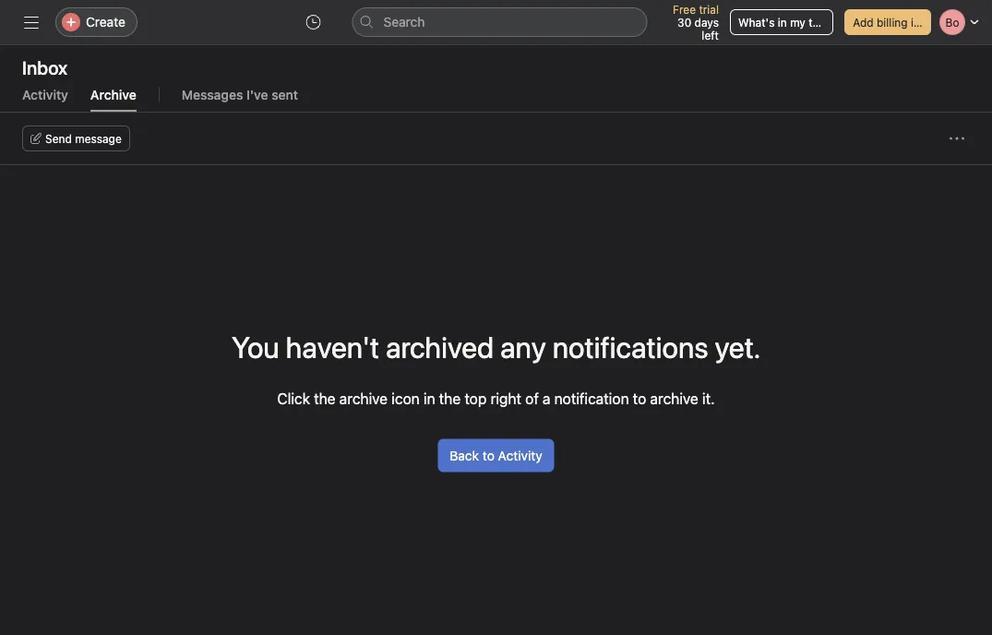 Task type: locate. For each thing, give the bounding box(es) containing it.
history image
[[306, 15, 321, 30]]

1 horizontal spatial the
[[439, 390, 461, 407]]

add
[[854, 16, 874, 29]]

back to activity
[[450, 448, 543, 463]]

in
[[778, 16, 788, 29], [424, 390, 436, 407]]

activity inside back to activity button
[[498, 448, 543, 463]]

click the archive icon in the top right of a notification to archive it.
[[277, 390, 715, 407]]

create
[[86, 14, 126, 30]]

free trial 30 days left
[[673, 3, 719, 42]]

archive left icon
[[340, 390, 388, 407]]

of
[[526, 390, 539, 407]]

click
[[277, 390, 310, 407]]

to inside button
[[483, 448, 495, 463]]

search list box
[[352, 7, 648, 37]]

messages
[[182, 87, 243, 103]]

2 archive from the left
[[651, 390, 699, 407]]

1 vertical spatial to
[[483, 448, 495, 463]]

1 vertical spatial activity
[[498, 448, 543, 463]]

1 horizontal spatial activity
[[498, 448, 543, 463]]

to
[[633, 390, 647, 407], [483, 448, 495, 463]]

the left top
[[439, 390, 461, 407]]

top
[[465, 390, 487, 407]]

2 the from the left
[[439, 390, 461, 407]]

1 horizontal spatial archive
[[651, 390, 699, 407]]

1 vertical spatial in
[[424, 390, 436, 407]]

0 vertical spatial activity
[[22, 87, 68, 103]]

activity down "inbox"
[[22, 87, 68, 103]]

sent
[[272, 87, 298, 103]]

archive
[[90, 87, 136, 103]]

send message button
[[22, 126, 130, 151]]

to right notification
[[633, 390, 647, 407]]

0 horizontal spatial in
[[424, 390, 436, 407]]

in left my
[[778, 16, 788, 29]]

free
[[673, 3, 696, 16]]

archived
[[386, 329, 494, 364]]

0 horizontal spatial archive
[[340, 390, 388, 407]]

haven't
[[286, 329, 380, 364]]

messages i've sent
[[182, 87, 298, 103]]

0 horizontal spatial activity
[[22, 87, 68, 103]]

info
[[912, 16, 931, 29]]

add billing info
[[854, 16, 931, 29]]

send message
[[45, 132, 122, 145]]

activity
[[22, 87, 68, 103], [498, 448, 543, 463]]

in inside button
[[778, 16, 788, 29]]

activity right back
[[498, 448, 543, 463]]

expand sidebar image
[[24, 15, 39, 30]]

any
[[501, 329, 547, 364]]

my
[[791, 16, 806, 29]]

0 horizontal spatial to
[[483, 448, 495, 463]]

1 horizontal spatial in
[[778, 16, 788, 29]]

days
[[695, 16, 719, 29]]

0 vertical spatial to
[[633, 390, 647, 407]]

0 horizontal spatial the
[[314, 390, 336, 407]]

the
[[314, 390, 336, 407], [439, 390, 461, 407]]

to right back
[[483, 448, 495, 463]]

0 vertical spatial in
[[778, 16, 788, 29]]

icon
[[392, 390, 420, 407]]

the right click
[[314, 390, 336, 407]]

in right icon
[[424, 390, 436, 407]]

you haven't archived any notifications yet.
[[232, 329, 761, 364]]

archive left the it.
[[651, 390, 699, 407]]

archive
[[340, 390, 388, 407], [651, 390, 699, 407]]

30
[[678, 16, 692, 29]]



Task type: vqa. For each thing, say whether or not it's contained in the screenshot.
2nd 24 from the bottom of the page
no



Task type: describe. For each thing, give the bounding box(es) containing it.
left
[[702, 29, 719, 42]]

inbox
[[22, 56, 68, 78]]

what's in my trial?
[[739, 16, 835, 29]]

notification
[[555, 390, 630, 407]]

what's in my trial? button
[[731, 9, 835, 35]]

it.
[[703, 390, 715, 407]]

right
[[491, 390, 522, 407]]

send
[[45, 132, 72, 145]]

billing
[[877, 16, 909, 29]]

search button
[[352, 7, 648, 37]]

a
[[543, 390, 551, 407]]

trial
[[700, 3, 719, 16]]

what's
[[739, 16, 775, 29]]

messages i've sent link
[[182, 87, 298, 112]]

back
[[450, 448, 479, 463]]

archive link
[[90, 87, 136, 112]]

1 the from the left
[[314, 390, 336, 407]]

1 archive from the left
[[340, 390, 388, 407]]

search
[[384, 14, 425, 30]]

you
[[232, 329, 280, 364]]

add billing info button
[[845, 9, 932, 35]]

1 horizontal spatial to
[[633, 390, 647, 407]]

message
[[75, 132, 122, 145]]

notifications yet.
[[553, 329, 761, 364]]

create button
[[55, 7, 138, 37]]

back to activity button
[[438, 439, 555, 472]]

more actions image
[[950, 131, 965, 146]]

i've
[[247, 87, 268, 103]]

trial?
[[809, 16, 835, 29]]

activity link
[[22, 87, 68, 112]]



